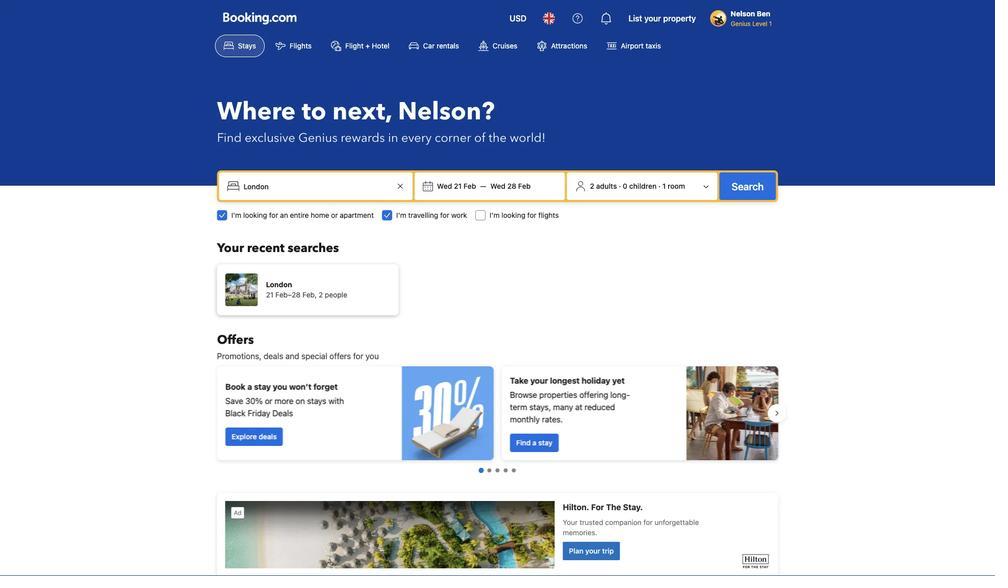 Task type: vqa. For each thing, say whether or not it's contained in the screenshot.
the bottom cost
no



Task type: describe. For each thing, give the bounding box(es) containing it.
deals inside region
[[259, 433, 277, 441]]

airport
[[621, 42, 644, 50]]

many
[[553, 402, 573, 412]]

+
[[366, 42, 370, 50]]

every
[[402, 129, 432, 146]]

for for work
[[441, 211, 450, 219]]

feb,
[[303, 291, 317, 299]]

book a stay you won't forget save 30% or more on stays with black friday deals
[[225, 382, 344, 418]]

travelling
[[409, 211, 439, 219]]

save
[[225, 396, 243, 406]]

find a stay link
[[510, 434, 559, 452]]

search
[[732, 180, 764, 192]]

2 inside london 21 feb–28 feb, 2 people
[[319, 291, 323, 299]]

where to next, nelson? find exclusive genius rewards in every corner of the world!
[[217, 95, 546, 146]]

offers
[[217, 332, 254, 348]]

searches
[[288, 240, 339, 257]]

won't
[[289, 382, 312, 392]]

term
[[510, 402, 527, 412]]

explore deals
[[231, 433, 277, 441]]

your
[[217, 240, 244, 257]]

explore
[[231, 433, 257, 441]]

attractions link
[[529, 35, 596, 57]]

recent
[[247, 240, 285, 257]]

0 vertical spatial or
[[331, 211, 338, 219]]

nelson
[[731, 9, 756, 18]]

you inside "book a stay you won't forget save 30% or more on stays with black friday deals"
[[273, 382, 287, 392]]

1 feb from the left
[[464, 182, 476, 190]]

wed 21 feb button
[[433, 177, 481, 196]]

feb–28
[[276, 291, 301, 299]]

work
[[452, 211, 468, 219]]

where
[[217, 95, 296, 128]]

corner
[[435, 129, 472, 146]]

for for flights
[[528, 211, 537, 219]]

airport taxis
[[621, 42, 662, 50]]

nelson?
[[398, 95, 495, 128]]

adults
[[597, 182, 617, 190]]

stays
[[238, 42, 256, 50]]

stays
[[307, 396, 326, 406]]

genius inside nelson ben genius level 1
[[731, 20, 751, 27]]

more
[[275, 396, 294, 406]]

list your property link
[[623, 6, 703, 31]]

stays,
[[530, 402, 551, 412]]

Where are you going? field
[[240, 177, 395, 196]]

car rentals link
[[400, 35, 468, 57]]

with
[[329, 396, 344, 406]]

airport taxis link
[[598, 35, 670, 57]]

offering
[[580, 390, 608, 400]]

i'm looking for an entire home or apartment
[[231, 211, 374, 219]]

special
[[302, 351, 328, 361]]

long-
[[611, 390, 630, 400]]

i'm
[[490, 211, 500, 219]]

wed 28 feb button
[[487, 177, 535, 196]]

offers main content
[[209, 332, 787, 576]]

black
[[225, 409, 246, 418]]

you inside offers promotions, deals and special offers for you
[[366, 351, 379, 361]]

usd button
[[504, 6, 533, 31]]

for inside offers promotions, deals and special offers for you
[[353, 351, 364, 361]]

search button
[[720, 173, 777, 200]]

21 for feb–28
[[266, 291, 274, 299]]

to
[[302, 95, 327, 128]]

car
[[423, 42, 435, 50]]

rates.
[[542, 415, 563, 424]]

i'm travelling for work
[[397, 211, 468, 219]]

reduced
[[585, 402, 615, 412]]

in
[[388, 129, 398, 146]]

attractions
[[552, 42, 588, 50]]

genius inside where to next, nelson? find exclusive genius rewards in every corner of the world!
[[299, 129, 338, 146]]

wed 21 feb — wed 28 feb
[[437, 182, 531, 190]]

forget
[[313, 382, 338, 392]]

for for an
[[269, 211, 278, 219]]

hotel
[[372, 42, 390, 50]]

monthly
[[510, 415, 540, 424]]

ben
[[757, 9, 771, 18]]

find inside the find a stay link
[[516, 439, 531, 447]]

region containing take your longest holiday yet
[[209, 362, 787, 465]]

of
[[475, 129, 486, 146]]

entire
[[290, 211, 309, 219]]

explore deals link
[[225, 428, 283, 446]]

flight
[[346, 42, 364, 50]]

2 adults · 0 children · 1 room button
[[572, 177, 714, 196]]

on
[[296, 396, 305, 406]]

offers promotions, deals and special offers for you
[[217, 332, 379, 361]]

21 for feb
[[454, 182, 462, 190]]

cruises link
[[470, 35, 527, 57]]

take your longest holiday yet image
[[687, 367, 779, 460]]

an
[[280, 211, 288, 219]]

flight + hotel
[[346, 42, 390, 50]]

your for list
[[645, 14, 662, 23]]

room
[[668, 182, 686, 190]]



Task type: locate. For each thing, give the bounding box(es) containing it.
at
[[575, 402, 583, 412]]

wed up i'm travelling for work
[[437, 182, 452, 190]]

feb
[[464, 182, 476, 190], [519, 182, 531, 190]]

2 wed from the left
[[491, 182, 506, 190]]

1 looking from the left
[[243, 211, 267, 219]]

offers
[[330, 351, 351, 361]]

flights
[[539, 211, 559, 219]]

i'm left travelling
[[397, 211, 407, 219]]

the
[[489, 129, 507, 146]]

genius down 'nelson'
[[731, 20, 751, 27]]

or right 30%
[[265, 396, 272, 406]]

home
[[311, 211, 329, 219]]

find inside where to next, nelson? find exclusive genius rewards in every corner of the world!
[[217, 129, 242, 146]]

stay inside "book a stay you won't forget save 30% or more on stays with black friday deals"
[[254, 382, 271, 392]]

1 horizontal spatial i'm
[[397, 211, 407, 219]]

0 vertical spatial 21
[[454, 182, 462, 190]]

flight + hotel link
[[323, 35, 398, 57]]

1 horizontal spatial a
[[533, 439, 537, 447]]

1
[[770, 20, 773, 27], [663, 182, 666, 190]]

28
[[508, 182, 517, 190]]

0 vertical spatial you
[[366, 351, 379, 361]]

wed left 28
[[491, 182, 506, 190]]

0 vertical spatial stay
[[254, 382, 271, 392]]

you up 'more' at the bottom left of page
[[273, 382, 287, 392]]

find a stay
[[516, 439, 553, 447]]

for right offers
[[353, 351, 364, 361]]

friday
[[248, 409, 270, 418]]

london
[[266, 280, 292, 289]]

and
[[286, 351, 299, 361]]

your right list
[[645, 14, 662, 23]]

1 horizontal spatial ·
[[659, 182, 661, 190]]

or right home
[[331, 211, 338, 219]]

1 inside 2 adults · 0 children · 1 room button
[[663, 182, 666, 190]]

your recent searches
[[217, 240, 339, 257]]

find
[[217, 129, 242, 146], [516, 439, 531, 447]]

1 horizontal spatial 2
[[590, 182, 595, 190]]

2 inside 2 adults · 0 children · 1 room button
[[590, 182, 595, 190]]

you right offers
[[366, 351, 379, 361]]

exclusive
[[245, 129, 296, 146]]

i'm
[[231, 211, 242, 219], [397, 211, 407, 219]]

0 horizontal spatial looking
[[243, 211, 267, 219]]

your inside take your longest holiday yet browse properties offering long- term stays, many at reduced monthly rates.
[[531, 376, 548, 386]]

0 horizontal spatial feb
[[464, 182, 476, 190]]

i'm for i'm travelling for work
[[397, 211, 407, 219]]

0 vertical spatial genius
[[731, 20, 751, 27]]

2 · from the left
[[659, 182, 661, 190]]

next,
[[333, 95, 392, 128]]

0 horizontal spatial wed
[[437, 182, 452, 190]]

deals right explore
[[259, 433, 277, 441]]

or inside "book a stay you won't forget save 30% or more on stays with black friday deals"
[[265, 396, 272, 406]]

your for take
[[531, 376, 548, 386]]

a down monthly
[[533, 439, 537, 447]]

your right take
[[531, 376, 548, 386]]

1 horizontal spatial 1
[[770, 20, 773, 27]]

0 horizontal spatial 2
[[319, 291, 323, 299]]

1 horizontal spatial you
[[366, 351, 379, 361]]

property
[[664, 14, 697, 23]]

· right children
[[659, 182, 661, 190]]

progress bar inside offers main content
[[479, 468, 516, 473]]

car rentals
[[423, 42, 459, 50]]

stay down rates.
[[539, 439, 553, 447]]

promotions,
[[217, 351, 262, 361]]

for left an
[[269, 211, 278, 219]]

2 left adults
[[590, 182, 595, 190]]

flights
[[290, 42, 312, 50]]

0 horizontal spatial a
[[247, 382, 252, 392]]

1 vertical spatial 21
[[266, 291, 274, 299]]

0 horizontal spatial ·
[[619, 182, 621, 190]]

21 inside london 21 feb–28 feb, 2 people
[[266, 291, 274, 299]]

0 horizontal spatial genius
[[299, 129, 338, 146]]

wed
[[437, 182, 452, 190], [491, 182, 506, 190]]

1 horizontal spatial 21
[[454, 182, 462, 190]]

looking left an
[[243, 211, 267, 219]]

0 horizontal spatial 21
[[266, 291, 274, 299]]

1 vertical spatial a
[[533, 439, 537, 447]]

0 horizontal spatial you
[[273, 382, 287, 392]]

1 vertical spatial or
[[265, 396, 272, 406]]

2 i'm from the left
[[397, 211, 407, 219]]

deals inside offers promotions, deals and special offers for you
[[264, 351, 284, 361]]

looking for i'm
[[243, 211, 267, 219]]

0 horizontal spatial your
[[531, 376, 548, 386]]

for left 'flights'
[[528, 211, 537, 219]]

1 wed from the left
[[437, 182, 452, 190]]

children
[[630, 182, 657, 190]]

i'm for i'm looking for an entire home or apartment
[[231, 211, 242, 219]]

a
[[247, 382, 252, 392], [533, 439, 537, 447]]

0 horizontal spatial find
[[217, 129, 242, 146]]

you
[[366, 351, 379, 361], [273, 382, 287, 392]]

region
[[209, 362, 787, 465]]

1 vertical spatial 2
[[319, 291, 323, 299]]

usd
[[510, 14, 527, 23]]

find down where on the top of page
[[217, 129, 242, 146]]

list your property
[[629, 14, 697, 23]]

apartment
[[340, 211, 374, 219]]

21 left —
[[454, 182, 462, 190]]

1 horizontal spatial find
[[516, 439, 531, 447]]

rentals
[[437, 42, 459, 50]]

1 left room
[[663, 182, 666, 190]]

1 horizontal spatial wed
[[491, 182, 506, 190]]

deals left the and
[[264, 351, 284, 361]]

book
[[225, 382, 245, 392]]

advertisement region
[[217, 493, 779, 576]]

1 vertical spatial stay
[[539, 439, 553, 447]]

0 horizontal spatial or
[[265, 396, 272, 406]]

a right 'book'
[[247, 382, 252, 392]]

for left 'work'
[[441, 211, 450, 219]]

0 vertical spatial deals
[[264, 351, 284, 361]]

browse
[[510, 390, 537, 400]]

looking
[[243, 211, 267, 219], [502, 211, 526, 219]]

1 horizontal spatial or
[[331, 211, 338, 219]]

0 vertical spatial find
[[217, 129, 242, 146]]

1 horizontal spatial feb
[[519, 182, 531, 190]]

stays link
[[215, 35, 265, 57]]

i'm looking for flights
[[490, 211, 559, 219]]

london 21 feb–28 feb, 2 people
[[266, 280, 348, 299]]

·
[[619, 182, 621, 190], [659, 182, 661, 190]]

properties
[[540, 390, 578, 400]]

world!
[[510, 129, 546, 146]]

nelson ben genius level 1
[[731, 9, 773, 27]]

0 vertical spatial a
[[247, 382, 252, 392]]

genius down to
[[299, 129, 338, 146]]

your account menu nelson ben genius level 1 element
[[711, 5, 777, 28]]

feb right 28
[[519, 182, 531, 190]]

0 vertical spatial 2
[[590, 182, 595, 190]]

feb left —
[[464, 182, 476, 190]]

1 vertical spatial you
[[273, 382, 287, 392]]

21 down london at the left of the page
[[266, 291, 274, 299]]

1 i'm from the left
[[231, 211, 242, 219]]

looking for i'm
[[502, 211, 526, 219]]

or
[[331, 211, 338, 219], [265, 396, 272, 406]]

1 vertical spatial find
[[516, 439, 531, 447]]

find down monthly
[[516, 439, 531, 447]]

0
[[623, 182, 628, 190]]

deals
[[272, 409, 293, 418]]

2 looking from the left
[[502, 211, 526, 219]]

take your longest holiday yet browse properties offering long- term stays, many at reduced monthly rates.
[[510, 376, 630, 424]]

2
[[590, 182, 595, 190], [319, 291, 323, 299]]

1 horizontal spatial your
[[645, 14, 662, 23]]

1 vertical spatial deals
[[259, 433, 277, 441]]

1 vertical spatial your
[[531, 376, 548, 386]]

stay for book
[[254, 382, 271, 392]]

0 vertical spatial your
[[645, 14, 662, 23]]

0 horizontal spatial stay
[[254, 382, 271, 392]]

1 vertical spatial 1
[[663, 182, 666, 190]]

progress bar
[[479, 468, 516, 473]]

genius
[[731, 20, 751, 27], [299, 129, 338, 146]]

1 vertical spatial genius
[[299, 129, 338, 146]]

0 horizontal spatial i'm
[[231, 211, 242, 219]]

yet
[[613, 376, 625, 386]]

1 inside nelson ben genius level 1
[[770, 20, 773, 27]]

rewards
[[341, 129, 385, 146]]

cruises
[[493, 42, 518, 50]]

a inside "book a stay you won't forget save 30% or more on stays with black friday deals"
[[247, 382, 252, 392]]

2 feb from the left
[[519, 182, 531, 190]]

1 · from the left
[[619, 182, 621, 190]]

i'm up your
[[231, 211, 242, 219]]

· left 0
[[619, 182, 621, 190]]

1 right level
[[770, 20, 773, 27]]

a for find
[[533, 439, 537, 447]]

stay up 30%
[[254, 382, 271, 392]]

a for book
[[247, 382, 252, 392]]

0 horizontal spatial 1
[[663, 182, 666, 190]]

30%
[[245, 396, 263, 406]]

booking.com image
[[223, 12, 297, 25]]

1 horizontal spatial stay
[[539, 439, 553, 447]]

1 horizontal spatial genius
[[731, 20, 751, 27]]

0 vertical spatial 1
[[770, 20, 773, 27]]

—
[[481, 182, 487, 190]]

1 horizontal spatial looking
[[502, 211, 526, 219]]

2 right feb, on the bottom of the page
[[319, 291, 323, 299]]

search for black friday deals on stays image
[[402, 367, 494, 460]]

list
[[629, 14, 643, 23]]

take
[[510, 376, 529, 386]]

stay for find
[[539, 439, 553, 447]]

looking right the i'm
[[502, 211, 526, 219]]



